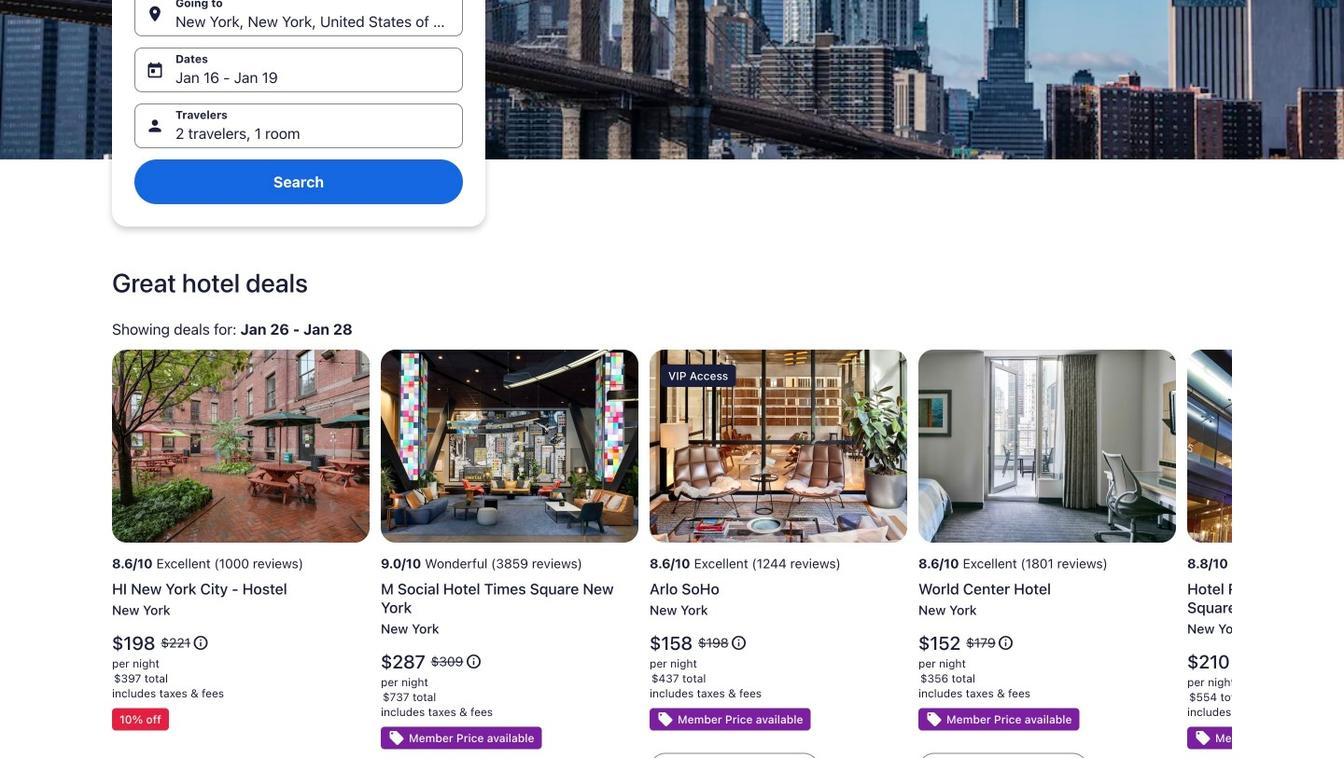 Task type: locate. For each thing, give the bounding box(es) containing it.
mod image
[[657, 712, 674, 729], [388, 730, 405, 747], [1195, 730, 1212, 747]]

small image
[[731, 635, 747, 652], [465, 654, 482, 671]]

1 vertical spatial small image
[[465, 654, 482, 671]]

mod image for front of property "image"
[[1195, 730, 1212, 747]]

1 horizontal spatial small image
[[998, 635, 1014, 652]]

2 small image from the left
[[998, 635, 1014, 652]]

lobby sitting area image
[[650, 350, 907, 543]]

small image for terrace/patio image
[[192, 635, 209, 652]]

living area image
[[381, 350, 638, 543]]

1 horizontal spatial small image
[[731, 635, 747, 652]]

next image
[[1221, 566, 1243, 588]]

0 vertical spatial small image
[[731, 635, 747, 652]]

mod image for living area image
[[388, 730, 405, 747]]

small image for the middle mod image
[[731, 635, 747, 652]]

0 horizontal spatial small image
[[192, 635, 209, 652]]

small image
[[192, 635, 209, 652], [998, 635, 1014, 652]]

1 small image from the left
[[192, 635, 209, 652]]

0 horizontal spatial small image
[[465, 654, 482, 671]]

0 horizontal spatial mod image
[[388, 730, 405, 747]]

2 horizontal spatial mod image
[[1195, 730, 1212, 747]]



Task type: describe. For each thing, give the bounding box(es) containing it.
wizard region
[[0, 0, 1344, 246]]

previous image
[[101, 566, 123, 588]]

small image for mod image associated with living area image
[[465, 654, 482, 671]]

room image
[[919, 350, 1176, 543]]

1 horizontal spatial mod image
[[657, 712, 674, 729]]

small image for room image
[[998, 635, 1014, 652]]

mod image
[[926, 712, 943, 729]]

new york, new york, united states of america image
[[0, 0, 1344, 160]]

front of property image
[[1187, 350, 1344, 543]]

terrace/patio image
[[112, 350, 370, 543]]



Task type: vqa. For each thing, say whether or not it's contained in the screenshot.
Lobby sitting area image
yes



